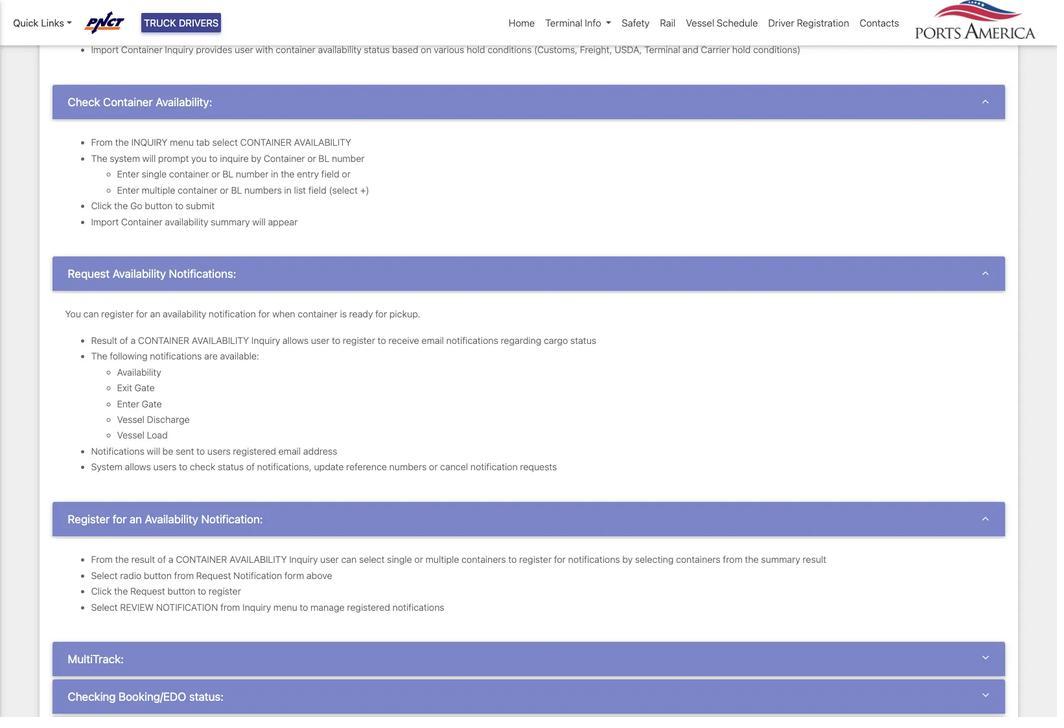 Task type: vqa. For each thing, say whether or not it's contained in the screenshot.
2nd 'Import' from the top
yes



Task type: describe. For each thing, give the bounding box(es) containing it.
2 select from the top
[[91, 602, 118, 613]]

availability inside from the result of a container availability inquiry user can select single or multiple containers to register for notifications by selecting containers from the summary result select radio button from request notification form above click the request button to register select review notification from inquiry menu to manage registered notifications
[[229, 554, 287, 565]]

checking booking/edo status:
[[68, 690, 224, 704]]

to down the sent
[[179, 462, 187, 473]]

by inside from the result of a container availability inquiry user can select single or multiple containers to register for notifications by selecting containers from the summary result select radio button from request notification form above click the request button to register select review notification from inquiry menu to manage registered notifications
[[622, 554, 633, 565]]

availability inside from the inquiry menu tab select container availability the system will prompt you to inquire by container or bl number enter single container or bl number in the entry field or enter multiple container or bl numbers in list field (select +) click the go button to submit import container availability summary will appear
[[165, 216, 208, 227]]

a inside result of a container availability inquiry allows user to register to receive email notifications regarding cargo status the following notifications are available: availability exit gate enter gate vessel discharge vessel load notifications will be sent to users registered email address system allows users to check status of notifications, update reference numbers or cancel notification requests
[[131, 335, 136, 346]]

1 hold from the left
[[467, 44, 485, 55]]

performed
[[227, 13, 272, 24]]

1 vertical spatial on
[[421, 44, 431, 55]]

1 horizontal spatial from
[[220, 602, 240, 613]]

2 result from the left
[[803, 554, 826, 565]]

1 vertical spatial from
[[174, 570, 194, 581]]

single inside from the result of a container availability inquiry user can select single or multiple containers to register for notifications by selecting containers from the summary result select radio button from request notification form above click the request button to register select review notification from inquiry menu to manage registered notifications
[[387, 554, 412, 565]]

register for an availability notification:
[[68, 513, 263, 526]]

2 vertical spatial availability
[[163, 309, 206, 320]]

+)
[[360, 184, 369, 195]]

truck drivers link
[[141, 13, 221, 33]]

booking/edo
[[119, 690, 186, 704]]

for down request availability notifications:
[[136, 309, 148, 320]]

update
[[314, 462, 344, 473]]

can right you at the left
[[83, 309, 99, 320]]

and
[[683, 44, 699, 55]]

to right the sent
[[196, 446, 205, 457]]

container down you
[[169, 169, 209, 180]]

notifications
[[91, 446, 144, 457]]

0 horizontal spatial email
[[278, 446, 301, 457]]

form
[[284, 570, 304, 581]]

you can register for an availability notification for when container is ready for pickup.
[[65, 309, 420, 320]]

bl inside import container inquiry can be performed by container number or bl number user can inquire on single or multiple containers or bls import container inquiry provides user with container availability status based on various hold conditions (customs, freight, usda, terminal and carrier hold conditions)
[[378, 13, 389, 24]]

summary inside from the result of a container availability inquiry user can select single or multiple containers to register for notifications by selecting containers from the summary result select radio button from request notification form above click the request button to register select review notification from inquiry menu to manage registered notifications
[[761, 554, 800, 565]]

0 vertical spatial will
[[142, 153, 156, 164]]

for left when
[[258, 309, 270, 320]]

1 vertical spatial field
[[308, 184, 327, 195]]

2 vertical spatial button
[[168, 586, 195, 597]]

for inside from the result of a container availability inquiry user can select single or multiple containers to register for notifications by selecting containers from the summary result select radio button from request notification form above click the request button to register select review notification from inquiry menu to manage registered notifications
[[554, 554, 566, 565]]

notification
[[233, 570, 282, 581]]

1 horizontal spatial number
[[332, 153, 365, 164]]

container inside from the inquiry menu tab select container availability the system will prompt you to inquire by container or bl number enter single container or bl number in the entry field or enter multiple container or bl numbers in list field (select +) click the go button to submit import container availability summary will appear
[[240, 137, 292, 148]]

home
[[509, 17, 535, 28]]

1 vertical spatial status
[[570, 335, 596, 346]]

system
[[110, 153, 140, 164]]

0 horizontal spatial allows
[[125, 462, 151, 473]]

2 horizontal spatial from
[[723, 554, 743, 565]]

reference
[[346, 462, 387, 473]]

carrier
[[701, 44, 730, 55]]

user inside from the result of a container availability inquiry user can select single or multiple containers to register for notifications by selecting containers from the summary result select radio button from request notification form above click the request button to register select review notification from inquiry menu to manage registered notifications
[[320, 554, 339, 565]]

a inside from the result of a container availability inquiry user can select single or multiple containers to register for notifications by selecting containers from the summary result select radio button from request notification form above click the request button to register select review notification from inquiry menu to manage registered notifications
[[168, 554, 173, 565]]

appear
[[268, 216, 298, 227]]

1 containers from the left
[[461, 554, 506, 565]]

conditions
[[488, 44, 532, 55]]

go
[[130, 200, 142, 211]]

info
[[585, 17, 601, 28]]

when
[[272, 309, 295, 320]]

numbers inside from the inquiry menu tab select container availability the system will prompt you to inquire by container or bl number enter single container or bl number in the entry field or enter multiple container or bl numbers in list field (select +) click the go button to submit import container availability summary will appear
[[244, 184, 282, 195]]

register down register for an availability notification: link
[[519, 554, 552, 565]]

usda,
[[615, 44, 642, 55]]

terminal info
[[545, 17, 601, 28]]

to right you
[[209, 153, 218, 164]]

0 vertical spatial users
[[207, 446, 231, 457]]

0 horizontal spatial notification
[[209, 309, 256, 320]]

truck
[[144, 17, 176, 28]]

following
[[110, 351, 147, 362]]

1 vertical spatial button
[[144, 570, 172, 581]]

1 vertical spatial will
[[252, 216, 266, 227]]

(select
[[329, 184, 358, 195]]

container up bls
[[287, 13, 328, 24]]

safety link
[[617, 10, 655, 35]]

you
[[191, 153, 207, 164]]

1 enter from the top
[[117, 169, 139, 180]]

result
[[91, 335, 117, 346]]

register
[[68, 513, 110, 526]]

2 import from the top
[[91, 44, 119, 55]]

request availability notifications:
[[68, 267, 236, 281]]

1 import from the top
[[91, 13, 119, 24]]

result of a container availability inquiry allows user to register to receive email notifications regarding cargo status the following notifications are available: availability exit gate enter gate vessel discharge vessel load notifications will be sent to users registered email address system allows users to check status of notifications, update reference numbers or cancel notification requests
[[91, 335, 596, 473]]

available:
[[220, 351, 259, 362]]

to left submit
[[175, 200, 184, 211]]

contacts
[[860, 17, 899, 28]]

from the result of a container availability inquiry user can select single or multiple containers to register for notifications by selecting containers from the summary result select radio button from request notification form above click the request button to register select review notification from inquiry menu to manage registered notifications
[[91, 554, 826, 613]]

safety
[[622, 17, 650, 28]]

2 vertical spatial status
[[218, 462, 244, 473]]

(customs,
[[534, 44, 577, 55]]

schedule
[[717, 17, 758, 28]]

you
[[65, 309, 81, 320]]

for right register
[[113, 513, 127, 526]]

from for check
[[91, 137, 113, 148]]

numbers inside result of a container availability inquiry allows user to register to receive email notifications regarding cargo status the following notifications are available: availability exit gate enter gate vessel discharge vessel load notifications will be sent to users registered email address system allows users to check status of notifications, update reference numbers or cancel notification requests
[[389, 462, 427, 473]]

cargo
[[544, 335, 568, 346]]

number
[[330, 13, 365, 24]]

0 vertical spatial in
[[271, 169, 278, 180]]

conditions)
[[753, 44, 801, 55]]

to left manage
[[300, 602, 308, 613]]

check container availability: link
[[68, 95, 989, 109]]

prompt
[[158, 153, 189, 164]]

discharge
[[147, 414, 190, 425]]

2 vertical spatial vessel
[[117, 430, 144, 441]]

0 horizontal spatial terminal
[[545, 17, 582, 28]]

availability inside result of a container availability inquiry allows user to register to receive email notifications regarding cargo status the following notifications are available: availability exit gate enter gate vessel discharge vessel load notifications will be sent to users registered email address system allows users to check status of notifications, update reference numbers or cancel notification requests
[[192, 335, 249, 346]]

above
[[307, 570, 332, 581]]

1 horizontal spatial allows
[[282, 335, 309, 346]]

0 horizontal spatial number
[[236, 169, 269, 180]]

single inside from the inquiry menu tab select container availability the system will prompt you to inquire by container or bl number enter single container or bl number in the entry field or enter multiple container or bl numbers in list field (select +) click the go button to submit import container availability summary will appear
[[142, 169, 167, 180]]

notification:
[[201, 513, 263, 526]]

notification inside result of a container availability inquiry allows user to register to receive email notifications regarding cargo status the following notifications are available: availability exit gate enter gate vessel discharge vessel load notifications will be sent to users registered email address system allows users to check status of notifications, update reference numbers or cancel notification requests
[[470, 462, 518, 473]]

user
[[91, 29, 111, 40]]

terminal info link
[[540, 10, 617, 35]]

check
[[190, 462, 215, 473]]

import inside from the inquiry menu tab select container availability the system will prompt you to inquire by container or bl number enter single container or bl number in the entry field or enter multiple container or bl numbers in list field (select +) click the go button to submit import container availability summary will appear
[[91, 216, 119, 227]]

select inside from the inquiry menu tab select container availability the system will prompt you to inquire by container or bl number enter single container or bl number in the entry field or enter multiple container or bl numbers in list field (select +) click the go button to submit import container availability summary will appear
[[212, 137, 238, 148]]

quick
[[13, 17, 39, 28]]

is
[[340, 309, 347, 320]]

multiple inside from the result of a container availability inquiry user can select single or multiple containers to register for notifications by selecting containers from the summary result select radio button from request notification form above click the request button to register select review notification from inquiry menu to manage registered notifications
[[426, 554, 459, 565]]

1 result from the left
[[131, 554, 155, 565]]

containers
[[250, 29, 296, 40]]

notification
[[156, 602, 218, 613]]

2 horizontal spatial request
[[196, 570, 231, 581]]

check container availability:
[[68, 95, 212, 109]]

home link
[[504, 10, 540, 35]]

from the inquiry menu tab select container availability the system will prompt you to inquire by container or bl number enter single container or bl number in the entry field or enter multiple container or bl numbers in list field (select +) click the go button to submit import container availability summary will appear
[[91, 137, 369, 227]]

checking
[[68, 690, 116, 704]]

inquiry inside result of a container availability inquiry allows user to register to receive email notifications regarding cargo status the following notifications are available: availability exit gate enter gate vessel discharge vessel load notifications will be sent to users registered email address system allows users to check status of notifications, update reference numbers or cancel notification requests
[[251, 335, 280, 346]]

manage
[[311, 602, 345, 613]]

0 horizontal spatial on
[[162, 29, 173, 40]]

button inside from the inquiry menu tab select container availability the system will prompt you to inquire by container or bl number enter single container or bl number in the entry field or enter multiple container or bl numbers in list field (select +) click the go button to submit import container availability summary will appear
[[145, 200, 173, 211]]

register down "notification"
[[209, 586, 241, 597]]

for right 'ready'
[[375, 309, 387, 320]]

availability inside result of a container availability inquiry allows user to register to receive email notifications regarding cargo status the following notifications are available: availability exit gate enter gate vessel discharge vessel load notifications will be sent to users registered email address system allows users to check status of notifications, update reference numbers or cancel notification requests
[[117, 367, 161, 378]]

inquire for bl
[[220, 153, 249, 164]]

registration
[[797, 17, 849, 28]]

are
[[204, 351, 218, 362]]

will inside result of a container availability inquiry allows user to register to receive email notifications regarding cargo status the following notifications are available: availability exit gate enter gate vessel discharge vessel load notifications will be sent to users registered email address system allows users to check status of notifications, update reference numbers or cancel notification requests
[[147, 446, 160, 457]]

status:
[[189, 690, 224, 704]]

0 vertical spatial availability
[[113, 267, 166, 281]]

of inside from the result of a container availability inquiry user can select single or multiple containers to register for notifications by selecting containers from the summary result select radio button from request notification form above click the request button to register select review notification from inquiry menu to manage registered notifications
[[157, 554, 166, 565]]

vessel schedule link
[[681, 10, 763, 35]]

2 vertical spatial request
[[130, 586, 165, 597]]

provides
[[196, 44, 232, 55]]

container left is at the left top of page
[[298, 309, 338, 320]]

container left drivers
[[121, 13, 162, 24]]

0 vertical spatial of
[[120, 335, 128, 346]]



Task type: locate. For each thing, give the bounding box(es) containing it.
number inside import container inquiry can be performed by container number or bl number user can inquire on single or multiple containers or bls import container inquiry provides user with container availability status based on various hold conditions (customs, freight, usda, terminal and carrier hold conditions)
[[392, 13, 424, 24]]

0 vertical spatial gate
[[135, 382, 155, 393]]

availability down submit
[[165, 216, 208, 227]]

receive
[[388, 335, 419, 346]]

will down load
[[147, 446, 160, 457]]

container inside check container availability: link
[[103, 95, 153, 109]]

registered right manage
[[347, 602, 390, 613]]

or inside from the result of a container availability inquiry user can select single or multiple containers to register for notifications by selecting containers from the summary result select radio button from request notification form above click the request button to register select review notification from inquiry menu to manage registered notifications
[[414, 554, 423, 565]]

container
[[240, 137, 292, 148], [138, 335, 189, 346], [176, 554, 227, 565]]

summary
[[211, 216, 250, 227], [761, 554, 800, 565]]

2 containers from the left
[[676, 554, 720, 565]]

1 the from the top
[[91, 153, 107, 164]]

button right go at top
[[145, 200, 173, 211]]

1 vertical spatial select
[[91, 602, 118, 613]]

by
[[274, 13, 284, 24], [251, 153, 261, 164], [622, 554, 633, 565]]

sent
[[176, 446, 194, 457]]

container up entry
[[264, 153, 305, 164]]

containers
[[461, 554, 506, 565], [676, 554, 720, 565]]

from for register
[[91, 554, 113, 565]]

container up submit
[[178, 184, 218, 195]]

links
[[41, 17, 64, 28]]

by inside import container inquiry can be performed by container number or bl number user can inquire on single or multiple containers or bls import container inquiry provides user with container availability status based on various hold conditions (customs, freight, usda, terminal and carrier hold conditions)
[[274, 13, 284, 24]]

2 vertical spatial enter
[[117, 398, 139, 409]]

1 horizontal spatial terminal
[[644, 44, 680, 55]]

0 vertical spatial import
[[91, 13, 119, 24]]

multiple
[[214, 29, 247, 40], [142, 184, 175, 195], [426, 554, 459, 565]]

availability up the "are"
[[192, 335, 249, 346]]

0 horizontal spatial result
[[131, 554, 155, 565]]

multitrack:
[[68, 653, 124, 666]]

0 horizontal spatial in
[[271, 169, 278, 180]]

1 horizontal spatial on
[[421, 44, 431, 55]]

by left selecting
[[622, 554, 633, 565]]

1 horizontal spatial by
[[274, 13, 284, 24]]

request up review
[[130, 586, 165, 597]]

vessel up notifications
[[117, 430, 144, 441]]

button up the notification
[[168, 586, 195, 597]]

notification up available:
[[209, 309, 256, 320]]

the down result
[[91, 351, 107, 362]]

status right check at the left bottom of page
[[218, 462, 244, 473]]

container inside import container inquiry can be performed by container number or bl number user can inquire on single or multiple containers or bls import container inquiry provides user with container availability status based on various hold conditions (customs, freight, usda, terminal and carrier hold conditions)
[[276, 44, 316, 55]]

numbers left list
[[244, 184, 282, 195]]

availability up "notification"
[[229, 554, 287, 565]]

submit
[[186, 200, 215, 211]]

a down register for an availability notification:
[[168, 554, 173, 565]]

containers down register for an availability notification: link
[[461, 554, 506, 565]]

field
[[321, 169, 339, 180], [308, 184, 327, 195]]

1 vertical spatial request
[[196, 570, 231, 581]]

1 horizontal spatial hold
[[732, 44, 751, 55]]

from up system
[[91, 137, 113, 148]]

1 click from the top
[[91, 200, 112, 211]]

ready
[[349, 309, 373, 320]]

0 horizontal spatial select
[[212, 137, 238, 148]]

an
[[150, 309, 160, 320], [130, 513, 142, 526]]

from
[[723, 554, 743, 565], [174, 570, 194, 581], [220, 602, 240, 613]]

menu inside from the inquiry menu tab select container availability the system will prompt you to inquire by container or bl number enter single container or bl number in the entry field or enter multiple container or bl numbers in list field (select +) click the go button to submit import container availability summary will appear
[[170, 137, 194, 148]]

number up based
[[392, 13, 424, 24]]

2 horizontal spatial of
[[246, 462, 255, 473]]

angle down image for availability:
[[982, 95, 989, 107]]

registered up notifications,
[[233, 446, 276, 457]]

email up notifications,
[[278, 446, 301, 457]]

inquire inside from the inquiry menu tab select container availability the system will prompt you to inquire by container or bl number enter single container or bl number in the entry field or enter multiple container or bl numbers in list field (select +) click the go button to submit import container availability summary will appear
[[220, 153, 249, 164]]

0 horizontal spatial users
[[153, 462, 176, 473]]

radio
[[120, 570, 141, 581]]

inquiry
[[165, 13, 193, 24], [165, 44, 193, 55], [251, 335, 280, 346], [289, 554, 318, 565], [242, 602, 271, 613]]

check
[[68, 95, 100, 109]]

terminal up (customs,
[[545, 17, 582, 28]]

to down register for an availability notification: link
[[508, 554, 517, 565]]

the
[[91, 153, 107, 164], [91, 351, 107, 362]]

to
[[209, 153, 218, 164], [175, 200, 184, 211], [332, 335, 340, 346], [378, 335, 386, 346], [196, 446, 205, 457], [179, 462, 187, 473], [508, 554, 517, 565], [198, 586, 206, 597], [300, 602, 308, 613]]

1 vertical spatial user
[[311, 335, 330, 346]]

availability up entry
[[294, 137, 351, 148]]

availability left notification:
[[145, 513, 198, 526]]

angle down image for notifications:
[[982, 267, 989, 278]]

angle down image inside check container availability: link
[[982, 95, 989, 107]]

can up provides at the left top of the page
[[196, 13, 211, 24]]

0 vertical spatial summary
[[211, 216, 250, 227]]

0 vertical spatial registered
[[233, 446, 276, 457]]

1 horizontal spatial status
[[364, 44, 390, 55]]

1 horizontal spatial request
[[130, 586, 165, 597]]

of left notifications,
[[246, 462, 255, 473]]

1 horizontal spatial containers
[[676, 554, 720, 565]]

0 vertical spatial field
[[321, 169, 339, 180]]

of
[[120, 335, 128, 346], [246, 462, 255, 473], [157, 554, 166, 565]]

by right you
[[251, 153, 261, 164]]

or inside result of a container availability inquiry allows user to register to receive email notifications regarding cargo status the following notifications are available: availability exit gate enter gate vessel discharge vessel load notifications will be sent to users registered email address system allows users to check status of notifications, update reference numbers or cancel notification requests
[[429, 462, 438, 473]]

by inside from the inquiry menu tab select container availability the system will prompt you to inquire by container or bl number enter single container or bl number in the entry field or enter multiple container or bl numbers in list field (select +) click the go button to submit import container availability summary will appear
[[251, 153, 261, 164]]

users up check at the left bottom of page
[[207, 446, 231, 457]]

1 horizontal spatial single
[[175, 29, 200, 40]]

field up "(select"
[[321, 169, 339, 180]]

inquire
[[131, 29, 160, 40], [220, 153, 249, 164]]

0 vertical spatial availability
[[318, 44, 361, 55]]

1 vertical spatial users
[[153, 462, 176, 473]]

status left based
[[364, 44, 390, 55]]

review
[[120, 602, 154, 613]]

checking booking/edo status: link
[[68, 690, 989, 704]]

2 vertical spatial will
[[147, 446, 160, 457]]

register down 'ready'
[[343, 335, 375, 346]]

container right tab
[[240, 137, 292, 148]]

enter down the exit
[[117, 398, 139, 409]]

from inside from the inquiry menu tab select container availability the system will prompt you to inquire by container or bl number enter single container or bl number in the entry field or enter multiple container or bl numbers in list field (select +) click the go button to submit import container availability summary will appear
[[91, 137, 113, 148]]

0 horizontal spatial containers
[[461, 554, 506, 565]]

2 vertical spatial by
[[622, 554, 633, 565]]

of up following
[[120, 335, 128, 346]]

can right user
[[113, 29, 129, 40]]

terminal inside import container inquiry can be performed by container number or bl number user can inquire on single or multiple containers or bls import container inquiry provides user with container availability status based on various hold conditions (customs, freight, usda, terminal and carrier hold conditions)
[[644, 44, 680, 55]]

an right register
[[130, 513, 142, 526]]

1 horizontal spatial summary
[[761, 554, 800, 565]]

of down register for an availability notification:
[[157, 554, 166, 565]]

select left review
[[91, 602, 118, 613]]

the inside from the inquiry menu tab select container availability the system will prompt you to inquire by container or bl number enter single container or bl number in the entry field or enter multiple container or bl numbers in list field (select +) click the go button to submit import container availability summary will appear
[[91, 153, 107, 164]]

containers right selecting
[[676, 554, 720, 565]]

select
[[212, 137, 238, 148], [359, 554, 385, 565]]

address
[[303, 446, 337, 457]]

1 vertical spatial from
[[91, 554, 113, 565]]

the left system
[[91, 153, 107, 164]]

registered inside result of a container availability inquiry allows user to register to receive email notifications regarding cargo status the following notifications are available: availability exit gate enter gate vessel discharge vessel load notifications will be sent to users registered email address system allows users to check status of notifications, update reference numbers or cancel notification requests
[[233, 446, 276, 457]]

availability
[[294, 137, 351, 148], [192, 335, 249, 346], [229, 554, 287, 565]]

be left performed
[[214, 13, 225, 24]]

vessel down the exit
[[117, 414, 144, 425]]

single
[[175, 29, 200, 40], [142, 169, 167, 180], [387, 554, 412, 565]]

from down register
[[91, 554, 113, 565]]

click inside from the inquiry menu tab select container availability the system will prompt you to inquire by container or bl number enter single container or bl number in the entry field or enter multiple container or bl numbers in list field (select +) click the go button to submit import container availability summary will appear
[[91, 200, 112, 211]]

to up the notification
[[198, 586, 206, 597]]

enter up go at top
[[117, 184, 139, 195]]

1 vertical spatial of
[[246, 462, 255, 473]]

single inside import container inquiry can be performed by container number or bl number user can inquire on single or multiple containers or bls import container inquiry provides user with container availability status based on various hold conditions (customs, freight, usda, terminal and carrier hold conditions)
[[175, 29, 200, 40]]

0 vertical spatial multiple
[[214, 29, 247, 40]]

in left entry
[[271, 169, 278, 180]]

freight,
[[580, 44, 612, 55]]

on down truck
[[162, 29, 173, 40]]

2 vertical spatial of
[[157, 554, 166, 565]]

0 horizontal spatial by
[[251, 153, 261, 164]]

2 angle down image from the top
[[982, 267, 989, 278]]

requests
[[520, 462, 557, 473]]

in
[[271, 169, 278, 180], [284, 184, 292, 195]]

hold right various
[[467, 44, 485, 55]]

click
[[91, 200, 112, 211], [91, 586, 112, 597]]

container
[[121, 13, 162, 24], [287, 13, 328, 24], [121, 44, 162, 55], [103, 95, 153, 109], [264, 153, 305, 164], [121, 216, 162, 227]]

exit
[[117, 382, 132, 393]]

multiple inside import container inquiry can be performed by container number or bl number user can inquire on single or multiple containers or bls import container inquiry provides user with container availability status based on various hold conditions (customs, freight, usda, terminal and carrier hold conditions)
[[214, 29, 247, 40]]

inquire inside import container inquiry can be performed by container number or bl number user can inquire on single or multiple containers or bls import container inquiry provides user with container availability status based on various hold conditions (customs, freight, usda, terminal and carrier hold conditions)
[[131, 29, 160, 40]]

2 horizontal spatial multiple
[[426, 554, 459, 565]]

terminal down rail link
[[644, 44, 680, 55]]

request up you at the left
[[68, 267, 110, 281]]

button right radio
[[144, 570, 172, 581]]

menu down form
[[273, 602, 297, 613]]

2 horizontal spatial by
[[622, 554, 633, 565]]

notifications:
[[169, 267, 236, 281]]

regarding
[[501, 335, 541, 346]]

1 vertical spatial number
[[332, 153, 365, 164]]

register for an availability notification: link
[[68, 513, 989, 526]]

based
[[392, 44, 418, 55]]

1 horizontal spatial result
[[803, 554, 826, 565]]

can inside from the result of a container availability inquiry user can select single or multiple containers to register for notifications by selecting containers from the summary result select radio button from request notification form above click the request button to register select review notification from inquiry menu to manage registered notifications
[[341, 554, 357, 565]]

0 horizontal spatial be
[[162, 446, 173, 457]]

will
[[142, 153, 156, 164], [252, 216, 266, 227], [147, 446, 160, 457]]

1 horizontal spatial in
[[284, 184, 292, 195]]

angle down image inside request availability notifications: link
[[982, 267, 989, 278]]

1 horizontal spatial email
[[422, 335, 444, 346]]

container down go at top
[[121, 216, 162, 227]]

truck drivers
[[144, 17, 219, 28]]

0 horizontal spatial inquire
[[131, 29, 160, 40]]

1 vertical spatial allows
[[125, 462, 151, 473]]

multitrack: link
[[68, 653, 989, 666]]

0 vertical spatial enter
[[117, 169, 139, 180]]

on right based
[[421, 44, 431, 55]]

number up "(select"
[[332, 153, 365, 164]]

container down truck
[[121, 44, 162, 55]]

1 vertical spatial availability
[[117, 367, 161, 378]]

3 enter from the top
[[117, 398, 139, 409]]

number left entry
[[236, 169, 269, 180]]

0 vertical spatial an
[[150, 309, 160, 320]]

2 vertical spatial user
[[320, 554, 339, 565]]

1 vertical spatial vessel
[[117, 414, 144, 425]]

1 vertical spatial enter
[[117, 184, 139, 195]]

enter down system
[[117, 169, 139, 180]]

container right check
[[103, 95, 153, 109]]

vessel inside "link"
[[686, 17, 714, 28]]

status
[[364, 44, 390, 55], [570, 335, 596, 346], [218, 462, 244, 473]]

1 vertical spatial click
[[91, 586, 112, 597]]

selecting
[[635, 554, 674, 565]]

2 the from the top
[[91, 351, 107, 362]]

availability down bls
[[318, 44, 361, 55]]

load
[[147, 430, 168, 441]]

2 enter from the top
[[117, 184, 139, 195]]

pickup.
[[389, 309, 420, 320]]

list
[[294, 184, 306, 195]]

vessel up and
[[686, 17, 714, 28]]

will down inquiry
[[142, 153, 156, 164]]

the
[[115, 137, 129, 148], [281, 169, 295, 180], [114, 200, 128, 211], [115, 554, 129, 565], [745, 554, 759, 565], [114, 586, 128, 597]]

availability down following
[[117, 367, 161, 378]]

rail
[[660, 17, 676, 28]]

container up the notification
[[176, 554, 227, 565]]

availability inside from the inquiry menu tab select container availability the system will prompt you to inquire by container or bl number enter single container or bl number in the entry field or enter multiple container or bl numbers in list field (select +) click the go button to submit import container availability summary will appear
[[294, 137, 351, 148]]

1 angle down image from the top
[[982, 95, 989, 107]]

1 horizontal spatial be
[[214, 13, 225, 24]]

import container inquiry can be performed by container number or bl number user can inquire on single or multiple containers or bls import container inquiry provides user with container availability status based on various hold conditions (customs, freight, usda, terminal and carrier hold conditions)
[[91, 13, 801, 55]]

availability left "notifications:" at the top left of the page
[[113, 267, 166, 281]]

register inside result of a container availability inquiry allows user to register to receive email notifications regarding cargo status the following notifications are available: availability exit gate enter gate vessel discharge vessel load notifications will be sent to users registered email address system allows users to check status of notifications, update reference numbers or cancel notification requests
[[343, 335, 375, 346]]

0 vertical spatial container
[[240, 137, 292, 148]]

0 vertical spatial user
[[235, 44, 253, 55]]

vessel schedule
[[686, 17, 758, 28]]

enter inside result of a container availability inquiry allows user to register to receive email notifications regarding cargo status the following notifications are available: availability exit gate enter gate vessel discharge vessel load notifications will be sent to users registered email address system allows users to check status of notifications, update reference numbers or cancel notification requests
[[117, 398, 139, 409]]

select inside from the result of a container availability inquiry user can select single or multiple containers to register for notifications by selecting containers from the summary result select radio button from request notification form above click the request button to register select review notification from inquiry menu to manage registered notifications
[[359, 554, 385, 565]]

import
[[91, 13, 119, 24], [91, 44, 119, 55], [91, 216, 119, 227]]

driver registration link
[[763, 10, 854, 35]]

inquiry
[[131, 137, 168, 148]]

inquire right you
[[220, 153, 249, 164]]

0 vertical spatial inquire
[[131, 29, 160, 40]]

gate right the exit
[[135, 382, 155, 393]]

1 vertical spatial container
[[138, 335, 189, 346]]

tab
[[196, 137, 210, 148]]

quick links link
[[13, 16, 72, 30]]

notification right cancel
[[470, 462, 518, 473]]

numbers right reference
[[389, 462, 427, 473]]

0 vertical spatial button
[[145, 200, 173, 211]]

status inside import container inquiry can be performed by container number or bl number user can inquire on single or multiple containers or bls import container inquiry provides user with container availability status based on various hold conditions (customs, freight, usda, terminal and carrier hold conditions)
[[364, 44, 390, 55]]

1 vertical spatial the
[[91, 351, 107, 362]]

quick links
[[13, 17, 64, 28]]

inquire for inquiry
[[131, 29, 160, 40]]

availability
[[318, 44, 361, 55], [165, 216, 208, 227], [163, 309, 206, 320]]

0 horizontal spatial single
[[142, 169, 167, 180]]

the inside result of a container availability inquiry allows user to register to receive email notifications regarding cargo status the following notifications are available: availability exit gate enter gate vessel discharge vessel load notifications will be sent to users registered email address system allows users to check status of notifications, update reference numbers or cancel notification requests
[[91, 351, 107, 362]]

can
[[196, 13, 211, 24], [113, 29, 129, 40], [83, 309, 99, 320], [341, 554, 357, 565]]

availability:
[[156, 95, 212, 109]]

enter
[[117, 169, 139, 180], [117, 184, 139, 195], [117, 398, 139, 409]]

2 vertical spatial availability
[[145, 513, 198, 526]]

0 vertical spatial angle down image
[[982, 95, 989, 107]]

request availability notifications: link
[[68, 267, 989, 281]]

by up containers at the left top of page
[[274, 13, 284, 24]]

container
[[276, 44, 316, 55], [169, 169, 209, 180], [178, 184, 218, 195], [298, 309, 338, 320]]

summary inside from the inquiry menu tab select container availability the system will prompt you to inquire by container or bl number enter single container or bl number in the entry field or enter multiple container or bl numbers in list field (select +) click the go button to submit import container availability summary will appear
[[211, 216, 250, 227]]

various
[[434, 44, 464, 55]]

contacts link
[[854, 10, 904, 35]]

1 horizontal spatial menu
[[273, 602, 297, 613]]

1 vertical spatial gate
[[142, 398, 162, 409]]

availability inside import container inquiry can be performed by container number or bl number user can inquire on single or multiple containers or bls import container inquiry provides user with container availability status based on various hold conditions (customs, freight, usda, terminal and carrier hold conditions)
[[318, 44, 361, 55]]

availability down "notifications:" at the top left of the page
[[163, 309, 206, 320]]

inquire down truck
[[131, 29, 160, 40]]

hold
[[467, 44, 485, 55], [732, 44, 751, 55]]

email
[[422, 335, 444, 346], [278, 446, 301, 457]]

0 vertical spatial notification
[[209, 309, 256, 320]]

0 vertical spatial select
[[212, 137, 238, 148]]

from inside from the result of a container availability inquiry user can select single or multiple containers to register for notifications by selecting containers from the summary result select radio button from request notification form above click the request button to register select review notification from inquiry menu to manage registered notifications
[[91, 554, 113, 565]]

1 horizontal spatial registered
[[347, 602, 390, 613]]

0 horizontal spatial an
[[130, 513, 142, 526]]

a up following
[[131, 335, 136, 346]]

gate up discharge on the bottom left
[[142, 398, 162, 409]]

to left receive at the top left of page
[[378, 335, 386, 346]]

1 vertical spatial availability
[[192, 335, 249, 346]]

angle down image
[[982, 95, 989, 107], [982, 267, 989, 278]]

2 hold from the left
[[732, 44, 751, 55]]

1 vertical spatial in
[[284, 184, 292, 195]]

container inside result of a container availability inquiry allows user to register to receive email notifications regarding cargo status the following notifications are available: availability exit gate enter gate vessel discharge vessel load notifications will be sent to users registered email address system allows users to check status of notifications, update reference numbers or cancel notification requests
[[138, 335, 189, 346]]

0 vertical spatial from
[[723, 554, 743, 565]]

1 from from the top
[[91, 137, 113, 148]]

1 horizontal spatial numbers
[[389, 462, 427, 473]]

0 horizontal spatial request
[[68, 267, 110, 281]]

click inside from the result of a container availability inquiry user can select single or multiple containers to register for notifications by selecting containers from the summary result select radio button from request notification form above click the request button to register select review notification from inquiry menu to manage registered notifications
[[91, 586, 112, 597]]

2 click from the top
[[91, 586, 112, 597]]

0 vertical spatial status
[[364, 44, 390, 55]]

be inside result of a container availability inquiry allows user to register to receive email notifications regarding cargo status the following notifications are available: availability exit gate enter gate vessel discharge vessel load notifications will be sent to users registered email address system allows users to check status of notifications, update reference numbers or cancel notification requests
[[162, 446, 173, 457]]

multiple inside from the inquiry menu tab select container availability the system will prompt you to inquire by container or bl number enter single container or bl number in the entry field or enter multiple container or bl numbers in list field (select +) click the go button to submit import container availability summary will appear
[[142, 184, 175, 195]]

0 horizontal spatial status
[[218, 462, 244, 473]]

1 vertical spatial email
[[278, 446, 301, 457]]

3 import from the top
[[91, 216, 119, 227]]

drivers
[[179, 17, 219, 28]]

1 vertical spatial menu
[[273, 602, 297, 613]]

1 select from the top
[[91, 570, 118, 581]]

be left the sent
[[162, 446, 173, 457]]

0 vertical spatial allows
[[282, 335, 309, 346]]

will left appear
[[252, 216, 266, 227]]

user inside result of a container availability inquiry allows user to register to receive email notifications regarding cargo status the following notifications are available: availability exit gate enter gate vessel discharge vessel load notifications will be sent to users registered email address system allows users to check status of notifications, update reference numbers or cancel notification requests
[[311, 335, 330, 346]]

driver
[[768, 17, 794, 28]]

menu inside from the result of a container availability inquiry user can select single or multiple containers to register for notifications by selecting containers from the summary result select radio button from request notification form above click the request button to register select review notification from inquiry menu to manage registered notifications
[[273, 602, 297, 613]]

2 horizontal spatial number
[[392, 13, 424, 24]]

1 horizontal spatial notification
[[470, 462, 518, 473]]

a
[[131, 335, 136, 346], [168, 554, 173, 565]]

1 vertical spatial by
[[251, 153, 261, 164]]

be inside import container inquiry can be performed by container number or bl number user can inquire on single or multiple containers or bls import container inquiry provides user with container availability status based on various hold conditions (customs, freight, usda, terminal and carrier hold conditions)
[[214, 13, 225, 24]]

for down register for an availability notification: link
[[554, 554, 566, 565]]

request up the notification
[[196, 570, 231, 581]]

users
[[207, 446, 231, 457], [153, 462, 176, 473]]

1 vertical spatial a
[[168, 554, 173, 565]]

2 from from the top
[[91, 554, 113, 565]]

2 horizontal spatial single
[[387, 554, 412, 565]]

registered inside from the result of a container availability inquiry user can select single or multiple containers to register for notifications by selecting containers from the summary result select radio button from request notification form above click the request button to register select review notification from inquiry menu to manage registered notifications
[[347, 602, 390, 613]]

email right receive at the top left of page
[[422, 335, 444, 346]]

to down is at the left top of page
[[332, 335, 340, 346]]

register up result
[[101, 309, 134, 320]]

container inside from the result of a container availability inquiry user can select single or multiple containers to register for notifications by selecting containers from the summary result select radio button from request notification form above click the request button to register select review notification from inquiry menu to manage registered notifications
[[176, 554, 227, 565]]

0 horizontal spatial multiple
[[142, 184, 175, 195]]

system
[[91, 462, 122, 473]]

1 vertical spatial angle down image
[[982, 267, 989, 278]]

container down bls
[[276, 44, 316, 55]]

1 horizontal spatial select
[[359, 554, 385, 565]]

an down request availability notifications:
[[150, 309, 160, 320]]

2 vertical spatial number
[[236, 169, 269, 180]]

users down the sent
[[153, 462, 176, 473]]

container up following
[[138, 335, 189, 346]]

0 horizontal spatial a
[[131, 335, 136, 346]]

entry
[[297, 169, 319, 180]]

user inside import container inquiry can be performed by container number or bl number user can inquire on single or multiple containers or bls import container inquiry provides user with container availability status based on various hold conditions (customs, freight, usda, terminal and carrier hold conditions)
[[235, 44, 253, 55]]

notifications,
[[257, 462, 312, 473]]

driver registration
[[768, 17, 849, 28]]

can up manage
[[341, 554, 357, 565]]

1 horizontal spatial users
[[207, 446, 231, 457]]



